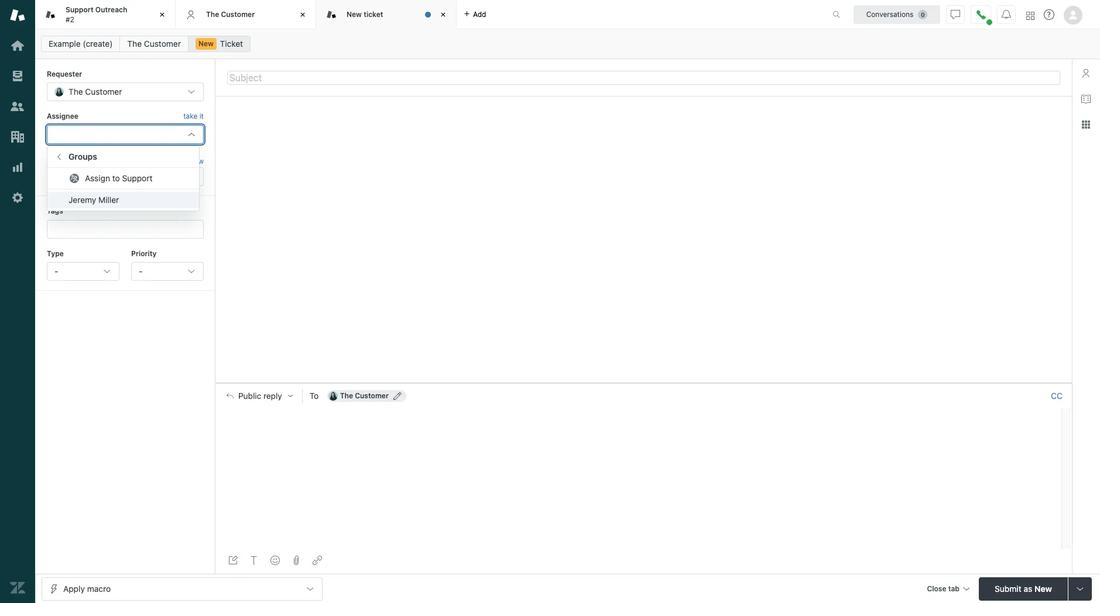 Task type: locate. For each thing, give the bounding box(es) containing it.
tab containing support outreach
[[35, 0, 176, 29]]

- button
[[47, 262, 119, 281], [131, 262, 204, 281]]

customer inside tab
[[221, 10, 255, 19]]

1 close image from the left
[[297, 9, 309, 20]]

assign
[[85, 174, 110, 184]]

the customer
[[206, 10, 255, 19], [127, 39, 181, 49], [69, 87, 122, 97], [340, 392, 389, 400]]

#2
[[66, 15, 74, 24]]

edit user image
[[393, 392, 402, 400]]

new for new ticket
[[347, 10, 362, 19]]

customer up assignee element
[[85, 87, 122, 97]]

requester element
[[47, 83, 204, 102]]

- button down priority
[[131, 262, 204, 281]]

get help image
[[1044, 9, 1055, 20]]

the
[[206, 10, 219, 19], [127, 39, 142, 49], [69, 87, 83, 97], [340, 392, 353, 400]]

1 - button from the left
[[47, 262, 119, 281]]

- down type
[[54, 266, 58, 276]]

new for new
[[198, 39, 214, 48]]

support
[[66, 5, 93, 14], [122, 174, 153, 184]]

2 - from the left
[[139, 266, 143, 276]]

zendesk image
[[10, 581, 25, 596]]

- button down type
[[47, 262, 119, 281]]

customer down close image
[[144, 39, 181, 49]]

cc button
[[1051, 391, 1063, 401]]

customer up the ticket
[[221, 10, 255, 19]]

1 horizontal spatial support
[[122, 174, 153, 184]]

requester
[[47, 70, 82, 78]]

1 horizontal spatial new
[[347, 10, 362, 19]]

miller
[[98, 195, 119, 205]]

new right as
[[1035, 584, 1052, 594]]

new inside secondary element
[[198, 39, 214, 48]]

organizations image
[[10, 129, 25, 145]]

2 - button from the left
[[131, 262, 204, 281]]

main element
[[0, 0, 35, 604]]

reporting image
[[10, 160, 25, 175]]

example (create) button
[[41, 36, 120, 52]]

support outreach #2
[[66, 5, 127, 24]]

groups option
[[47, 149, 199, 165]]

add button
[[457, 0, 493, 29]]

add
[[473, 10, 486, 18]]

new left the ticket in the left top of the page
[[347, 10, 362, 19]]

0 horizontal spatial -
[[54, 266, 58, 276]]

new
[[347, 10, 362, 19], [198, 39, 214, 48], [1035, 584, 1052, 594]]

zendesk products image
[[1027, 11, 1035, 20]]

close image inside new ticket tab
[[437, 9, 449, 20]]

the right the (create)
[[127, 39, 142, 49]]

follow
[[184, 157, 204, 166]]

new left the ticket
[[198, 39, 214, 48]]

0 horizontal spatial new
[[198, 39, 214, 48]]

0 horizontal spatial close image
[[297, 9, 309, 20]]

public reply
[[238, 392, 282, 401]]

to
[[310, 391, 319, 401]]

2 vertical spatial new
[[1035, 584, 1052, 594]]

1 horizontal spatial - button
[[131, 262, 204, 281]]

the customer down requester
[[69, 87, 122, 97]]

insert emojis image
[[271, 556, 280, 566]]

customer context image
[[1082, 69, 1091, 78]]

customer inside "link"
[[144, 39, 181, 49]]

customer@example.com image
[[328, 392, 338, 401]]

the down requester
[[69, 87, 83, 97]]

the customer link
[[120, 36, 189, 52]]

apps image
[[1082, 120, 1091, 129]]

priority
[[131, 249, 157, 258]]

macro
[[87, 584, 111, 594]]

the customer up the ticket
[[206, 10, 255, 19]]

0 horizontal spatial support
[[66, 5, 93, 14]]

- down priority
[[139, 266, 143, 276]]

1 - from the left
[[54, 266, 58, 276]]

customers image
[[10, 99, 25, 114]]

example
[[49, 39, 81, 49]]

it
[[199, 112, 204, 121]]

tab
[[948, 585, 960, 594]]

the right close image
[[206, 10, 219, 19]]

- for type
[[54, 266, 58, 276]]

1 vertical spatial new
[[198, 39, 214, 48]]

the customer down close image
[[127, 39, 181, 49]]

close image inside the customer tab
[[297, 9, 309, 20]]

support up #2
[[66, 5, 93, 14]]

- for priority
[[139, 266, 143, 276]]

reply
[[264, 392, 282, 401]]

2 close image from the left
[[437, 9, 449, 20]]

close tab
[[927, 585, 960, 594]]

customer
[[221, 10, 255, 19], [144, 39, 181, 49], [85, 87, 122, 97], [355, 392, 389, 400]]

1 vertical spatial support
[[122, 174, 153, 184]]

the customer tab
[[176, 0, 316, 29]]

close image
[[297, 9, 309, 20], [437, 9, 449, 20]]

tab
[[35, 0, 176, 29]]

example (create)
[[49, 39, 113, 49]]

- button for priority
[[131, 262, 204, 281]]

0 horizontal spatial - button
[[47, 262, 119, 281]]

1 horizontal spatial close image
[[437, 9, 449, 20]]

2 horizontal spatial new
[[1035, 584, 1052, 594]]

0 vertical spatial support
[[66, 5, 93, 14]]

the inside tab
[[206, 10, 219, 19]]

assign to support
[[85, 174, 153, 184]]

new ticket
[[347, 10, 383, 19]]

support right the to
[[122, 174, 153, 184]]

add link (cmd k) image
[[313, 556, 322, 566]]

new inside tab
[[347, 10, 362, 19]]

0 vertical spatial new
[[347, 10, 362, 19]]

1 horizontal spatial -
[[139, 266, 143, 276]]

public reply button
[[216, 384, 302, 409]]

-
[[54, 266, 58, 276], [139, 266, 143, 276]]



Task type: vqa. For each thing, say whether or not it's contained in the screenshot.
Groups
yes



Task type: describe. For each thing, give the bounding box(es) containing it.
the customer right "customer@example.com" image
[[340, 392, 389, 400]]

take
[[183, 112, 198, 121]]

the inside requester 'element'
[[69, 87, 83, 97]]

groups
[[69, 152, 97, 162]]

the customer inside requester 'element'
[[69, 87, 122, 97]]

to
[[112, 174, 120, 184]]

ticket
[[364, 10, 383, 19]]

customer inside requester 'element'
[[85, 87, 122, 97]]

- button for type
[[47, 262, 119, 281]]

minimize composer image
[[639, 379, 649, 388]]

the inside "link"
[[127, 39, 142, 49]]

submit as new
[[995, 584, 1052, 594]]

conversations
[[867, 10, 914, 18]]

the customer inside "link"
[[127, 39, 181, 49]]

(create)
[[83, 39, 113, 49]]

jeremy
[[69, 195, 96, 205]]

apply
[[63, 584, 85, 594]]

zendesk support image
[[10, 8, 25, 23]]

format text image
[[249, 556, 259, 566]]

get started image
[[10, 38, 25, 53]]

type
[[47, 249, 64, 258]]

assignee list box
[[47, 146, 200, 212]]

submit
[[995, 584, 1022, 594]]

support inside option
[[122, 174, 153, 184]]

assignee
[[47, 112, 78, 121]]

button displays agent's chat status as invisible. image
[[951, 10, 960, 19]]

customer left edit user icon
[[355, 392, 389, 400]]

add attachment image
[[292, 556, 301, 566]]

outreach
[[95, 5, 127, 14]]

conversations button
[[854, 5, 940, 24]]

close tab button
[[922, 578, 974, 603]]

apply macro
[[63, 584, 111, 594]]

displays possible ticket submission types image
[[1076, 585, 1085, 594]]

new ticket tab
[[316, 0, 457, 29]]

views image
[[10, 69, 25, 84]]

Tags field
[[56, 223, 193, 235]]

close image
[[156, 9, 168, 20]]

the right "customer@example.com" image
[[340, 392, 353, 400]]

Subject field
[[227, 71, 1061, 85]]

cc
[[1051, 391, 1063, 401]]

follow button
[[184, 156, 204, 167]]

tags
[[47, 207, 63, 216]]

ticket
[[220, 39, 243, 49]]

draft mode image
[[228, 556, 238, 566]]

notifications image
[[1002, 10, 1011, 19]]

take it button
[[183, 111, 204, 123]]

tabs tab list
[[35, 0, 820, 29]]

close
[[927, 585, 947, 594]]

public
[[238, 392, 261, 401]]

knowledge image
[[1082, 94, 1091, 104]]

jeremy miller
[[69, 195, 119, 205]]

assign to support option
[[47, 171, 199, 187]]

secondary element
[[35, 32, 1100, 56]]

admin image
[[10, 190, 25, 206]]

assignee element
[[47, 125, 204, 144]]

as
[[1024, 584, 1033, 594]]

take it
[[183, 112, 204, 121]]

support inside support outreach #2
[[66, 5, 93, 14]]

the customer inside tab
[[206, 10, 255, 19]]



